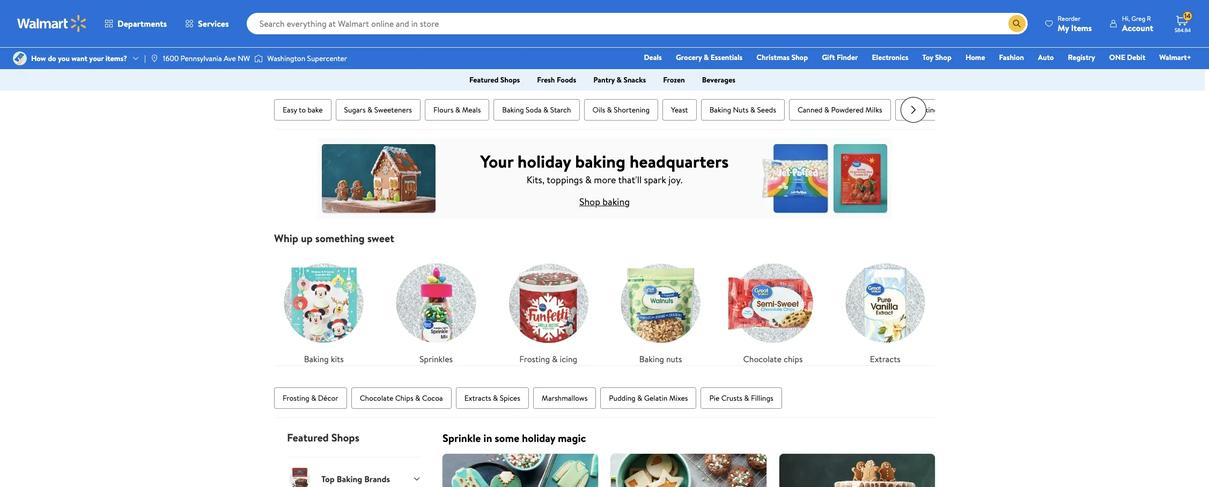 Task type: locate. For each thing, give the bounding box(es) containing it.
deals link
[[640, 52, 667, 63]]

frosting inside list
[[520, 354, 550, 366]]

2 vertical spatial baking
[[603, 195, 630, 209]]

extracts for extracts & spices
[[465, 394, 491, 404]]

fresh foods
[[538, 75, 577, 85]]

& inside list
[[552, 354, 558, 366]]

& inside dropdown button
[[617, 75, 622, 85]]

 image
[[13, 52, 27, 65], [150, 54, 159, 63]]

list containing baking kits
[[268, 245, 942, 366]]

0 horizontal spatial chocolate
[[360, 394, 394, 404]]

brands
[[941, 105, 962, 115]]

fillings
[[751, 394, 774, 404]]

account
[[1123, 22, 1154, 34]]

mixes
[[670, 394, 688, 404]]

more
[[594, 173, 616, 187]]

1600
[[163, 53, 179, 64]]

baking nuts & seeds link
[[701, 99, 785, 121]]

chocolate left chips
[[360, 394, 394, 404]]

3 list item from the left
[[773, 455, 942, 488]]

shops left the fresh
[[501, 75, 520, 85]]

0 horizontal spatial  image
[[13, 52, 27, 65]]

toy shop
[[923, 52, 952, 63]]

extracts
[[871, 354, 901, 366], [465, 394, 491, 404]]

chocolate for chocolate chips & cocoa
[[360, 394, 394, 404]]

1 vertical spatial holiday
[[522, 432, 556, 446]]

shop right the toy
[[936, 52, 952, 63]]

nw
[[238, 53, 250, 64]]

frosting & décor link
[[274, 388, 347, 410]]

0 vertical spatial holiday
[[518, 149, 571, 173]]

baking kits link
[[274, 254, 374, 366]]

list
[[268, 245, 942, 366], [436, 455, 942, 488]]

baking kits
[[304, 354, 344, 366]]

frosting for frosting & icing
[[520, 354, 550, 366]]

baking for baking nuts & seeds
[[710, 105, 732, 115]]

list item
[[436, 455, 605, 488], [605, 455, 773, 488], [773, 455, 942, 488]]

top baking brands link
[[896, 99, 971, 121]]

top for top baking brands
[[322, 474, 335, 486]]

baking
[[503, 105, 524, 115], [710, 105, 732, 115], [304, 354, 329, 366], [640, 354, 665, 366], [337, 474, 363, 486]]

featured shops up the meals
[[470, 75, 520, 85]]

foods
[[557, 75, 577, 85]]

baking inside baking nuts link
[[640, 354, 665, 366]]

baking inside baking nuts & seeds link
[[710, 105, 732, 115]]

sprinkle
[[443, 432, 481, 446]]

baking
[[918, 105, 939, 115], [576, 149, 626, 173], [603, 195, 630, 209]]

marshmallows
[[542, 394, 588, 404]]

frosting
[[520, 354, 550, 366], [283, 394, 310, 404]]

0 vertical spatial featured
[[470, 75, 499, 85]]

0 horizontal spatial frosting
[[283, 394, 310, 404]]

featured inside dropdown button
[[470, 75, 499, 85]]

seeds
[[758, 105, 777, 115]]

baking nuts
[[640, 354, 683, 366]]

0 vertical spatial frosting
[[520, 354, 550, 366]]

spices
[[500, 394, 521, 404]]

frosting left the icing on the bottom left
[[520, 354, 550, 366]]

2 horizontal spatial shop
[[936, 52, 952, 63]]

toppings
[[547, 173, 583, 187]]

0 vertical spatial list
[[268, 245, 942, 366]]

1 vertical spatial shops
[[332, 431, 360, 446]]

chocolate for chocolate chips
[[744, 354, 782, 366]]

whip up something sweet
[[274, 231, 395, 246]]

& left the icing on the bottom left
[[552, 354, 558, 366]]

up
[[301, 231, 313, 246]]

holiday right the some
[[522, 432, 556, 446]]

2 list item from the left
[[605, 455, 773, 488]]

easy to bake link
[[274, 99, 332, 121]]

christmas
[[757, 52, 790, 63]]

 image right |
[[150, 54, 159, 63]]

baking for baking soda & starch
[[503, 105, 524, 115]]

1 vertical spatial frosting
[[283, 394, 310, 404]]

0 vertical spatial top
[[904, 105, 916, 115]]

& left décor
[[311, 394, 316, 404]]

top
[[904, 105, 916, 115], [322, 474, 335, 486]]

& right soda
[[544, 105, 549, 115]]

holiday right your
[[518, 149, 571, 173]]

soda
[[526, 105, 542, 115]]

want
[[72, 53, 87, 64]]

sprinkle in some holiday magic
[[443, 432, 586, 446]]

& left more
[[586, 173, 592, 187]]

0 horizontal spatial top
[[322, 474, 335, 486]]

services
[[198, 18, 229, 30]]

 image
[[255, 53, 263, 64]]

kits,
[[527, 173, 545, 187]]

featured shops down décor
[[287, 431, 360, 446]]

beverages
[[703, 75, 736, 85]]

deals
[[644, 52, 662, 63]]

0 vertical spatial featured shops
[[470, 75, 520, 85]]

1 horizontal spatial top
[[904, 105, 916, 115]]

extracts for extracts
[[871, 354, 901, 366]]

canned
[[798, 105, 823, 115]]

chips
[[784, 354, 803, 366]]

pudding & gelatin mixes link
[[601, 388, 697, 410]]

flours & meals link
[[425, 99, 490, 121]]

1 horizontal spatial shops
[[501, 75, 520, 85]]

search icon image
[[1013, 19, 1022, 28]]

1 horizontal spatial frosting
[[520, 354, 550, 366]]

baking for baking kits
[[304, 354, 329, 366]]

& right grocery
[[704, 52, 709, 63]]

& left the meals
[[456, 105, 461, 115]]

pie crusts & fillings link
[[701, 388, 783, 410]]

pudding
[[609, 394, 636, 404]]

top inside top baking brands dropdown button
[[322, 474, 335, 486]]

pie crusts & fillings
[[710, 394, 774, 404]]

extracts inside list
[[871, 354, 901, 366]]

0 horizontal spatial shop
[[580, 195, 601, 209]]

0 horizontal spatial featured shops
[[287, 431, 360, 446]]

baking soda & starch link
[[494, 99, 580, 121]]

auto
[[1039, 52, 1055, 63]]

top left brands
[[322, 474, 335, 486]]

chocolate left the 'chips'
[[744, 354, 782, 366]]

kits
[[331, 354, 344, 366]]

top inside top baking brands link
[[904, 105, 916, 115]]

auto link
[[1034, 52, 1059, 63]]

|
[[144, 53, 146, 64]]

&
[[704, 52, 709, 63], [617, 75, 622, 85], [368, 105, 373, 115], [456, 105, 461, 115], [544, 105, 549, 115], [607, 105, 612, 115], [751, 105, 756, 115], [825, 105, 830, 115], [586, 173, 592, 187], [552, 354, 558, 366], [311, 394, 316, 404], [415, 394, 420, 404], [493, 394, 498, 404], [638, 394, 643, 404], [745, 394, 750, 404]]

pennsylvania
[[181, 53, 222, 64]]

chocolate inside the chocolate chips link
[[744, 354, 782, 366]]

1 vertical spatial baking
[[576, 149, 626, 173]]

1 vertical spatial top
[[322, 474, 335, 486]]

 image left how
[[13, 52, 27, 65]]

0 horizontal spatial extracts
[[465, 394, 491, 404]]

Walmart Site-Wide search field
[[247, 13, 1028, 34]]

snacks
[[624, 75, 646, 85]]

& right pantry
[[617, 75, 622, 85]]

baking inside baking soda & starch link
[[503, 105, 524, 115]]

departments
[[118, 18, 167, 30]]

shop inside the christmas shop link
[[792, 52, 808, 63]]

gift finder
[[822, 52, 859, 63]]

1 vertical spatial chocolate
[[360, 394, 394, 404]]

chocolate chips link
[[724, 254, 823, 366]]

frosting left décor
[[283, 394, 310, 404]]

chocolate inside chocolate chips & cocoa link
[[360, 394, 394, 404]]

easy to bake
[[283, 105, 323, 115]]

top right milks
[[904, 105, 916, 115]]

fresh
[[538, 75, 555, 85]]

sprinkles
[[420, 354, 453, 366]]

list for sprinkle in some holiday magic
[[436, 455, 942, 488]]

& left gelatin at the bottom right
[[638, 394, 643, 404]]

fresh foods button
[[529, 71, 585, 89]]

1 horizontal spatial  image
[[150, 54, 159, 63]]

0 vertical spatial shops
[[501, 75, 520, 85]]

0 horizontal spatial featured
[[287, 431, 329, 446]]

starch
[[551, 105, 571, 115]]

shop inside toy shop link
[[936, 52, 952, 63]]

baking inside the baking kits link
[[304, 354, 329, 366]]

sweeteners
[[375, 105, 412, 115]]

sugars
[[344, 105, 366, 115]]

shops up top baking brands dropdown button
[[332, 431, 360, 446]]

1 vertical spatial extracts
[[465, 394, 491, 404]]

featured down frosting & décor link
[[287, 431, 329, 446]]

frozen button
[[655, 71, 694, 89]]

0 vertical spatial extracts
[[871, 354, 901, 366]]

pantry
[[594, 75, 615, 85]]

frosting for frosting & décor
[[283, 394, 310, 404]]

list for whip up something sweet
[[268, 245, 942, 366]]

canned & powdered milks
[[798, 105, 883, 115]]

1 horizontal spatial extracts
[[871, 354, 901, 366]]

shop baking
[[580, 195, 630, 209]]

shortening
[[614, 105, 650, 115]]

shop down more
[[580, 195, 601, 209]]

how
[[31, 53, 46, 64]]

1 horizontal spatial chocolate
[[744, 354, 782, 366]]

1 horizontal spatial shop
[[792, 52, 808, 63]]

oils
[[593, 105, 606, 115]]

featured
[[470, 75, 499, 85], [287, 431, 329, 446]]

shops inside dropdown button
[[501, 75, 520, 85]]

0 vertical spatial baking
[[918, 105, 939, 115]]

flours & meals
[[434, 105, 481, 115]]

& inside your holiday baking headquarters kits, toppings & more that'll spark joy.
[[586, 173, 592, 187]]

shop right the christmas
[[792, 52, 808, 63]]

debit
[[1128, 52, 1146, 63]]

brands
[[365, 474, 390, 486]]

featured up the meals
[[470, 75, 499, 85]]

shop
[[792, 52, 808, 63], [936, 52, 952, 63], [580, 195, 601, 209]]

frosting & icing
[[520, 354, 578, 366]]

0 vertical spatial chocolate
[[744, 354, 782, 366]]

& right oils
[[607, 105, 612, 115]]

& right chips
[[415, 394, 420, 404]]

spark
[[644, 173, 667, 187]]

1 horizontal spatial featured
[[470, 75, 499, 85]]

1 vertical spatial list
[[436, 455, 942, 488]]

one
[[1110, 52, 1126, 63]]

1 horizontal spatial featured shops
[[470, 75, 520, 85]]



Task type: vqa. For each thing, say whether or not it's contained in the screenshot.
"up"
yes



Task type: describe. For each thing, give the bounding box(es) containing it.
& inside "link"
[[456, 105, 461, 115]]

walmart+ link
[[1155, 52, 1197, 63]]

shop for toy shop
[[936, 52, 952, 63]]

headquarters
[[630, 149, 729, 173]]

gift finder link
[[818, 52, 863, 63]]

items?
[[106, 53, 127, 64]]

toy
[[923, 52, 934, 63]]

departments button
[[96, 11, 176, 37]]

gelatin
[[645, 394, 668, 404]]

baking for shop
[[603, 195, 630, 209]]

& left "spices"
[[493, 394, 498, 404]]

pudding & gelatin mixes
[[609, 394, 688, 404]]

 image for 1600
[[150, 54, 159, 63]]

one debit
[[1110, 52, 1146, 63]]

finder
[[837, 52, 859, 63]]

my
[[1058, 22, 1070, 34]]

chocolate chips & cocoa
[[360, 394, 443, 404]]

décor
[[318, 394, 339, 404]]

christmas shop link
[[752, 52, 813, 63]]

items
[[1072, 22, 1093, 34]]

& right sugars
[[368, 105, 373, 115]]

reorder
[[1058, 14, 1081, 23]]

whip
[[274, 231, 299, 246]]

icing
[[560, 354, 578, 366]]

walmart+
[[1160, 52, 1192, 63]]

chocolate chips
[[744, 354, 803, 366]]

canned & powdered milks link
[[790, 99, 891, 121]]

1 vertical spatial featured shops
[[287, 431, 360, 446]]

oils & shortening link
[[584, 99, 659, 121]]

hi, greg r account
[[1123, 14, 1154, 34]]

pantry & snacks button
[[585, 71, 655, 89]]

electronics
[[873, 52, 909, 63]]

reorder my items
[[1058, 14, 1093, 34]]

registry
[[1069, 52, 1096, 63]]

next slide for navpills list image
[[901, 97, 927, 123]]

& right canned
[[825, 105, 830, 115]]

crusts
[[722, 394, 743, 404]]

sugars & sweeteners
[[344, 105, 412, 115]]

yeast
[[672, 105, 689, 115]]

baking nuts link
[[611, 254, 711, 366]]

fashion
[[1000, 52, 1025, 63]]

marshmallows link
[[533, 388, 597, 410]]

easy
[[283, 105, 297, 115]]

baking for baking nuts
[[640, 354, 665, 366]]

$84.84
[[1176, 26, 1192, 34]]

baking inside your holiday baking headquarters kits, toppings & more that'll spark joy.
[[576, 149, 626, 173]]

something
[[315, 231, 365, 246]]

0 horizontal spatial shops
[[332, 431, 360, 446]]

grocery & essentials
[[676, 52, 743, 63]]

pantry & snacks
[[594, 75, 646, 85]]

featured shops inside dropdown button
[[470, 75, 520, 85]]

joy.
[[669, 173, 683, 187]]

how do you want your items?
[[31, 53, 127, 64]]

1 list item from the left
[[436, 455, 605, 488]]

hi,
[[1123, 14, 1131, 23]]

walmart image
[[17, 15, 87, 32]]

your holiday baking headquarters kits, toppings & more that'll spark joy.
[[481, 149, 729, 187]]

1600 pennsylvania ave nw
[[163, 53, 250, 64]]

grocery
[[676, 52, 702, 63]]

featured shops button
[[461, 71, 529, 89]]

your
[[89, 53, 104, 64]]

holiday baking image
[[318, 138, 892, 219]]

chocolate chips & cocoa link
[[351, 388, 452, 410]]

frozen
[[664, 75, 685, 85]]

 image for how
[[13, 52, 27, 65]]

home
[[966, 52, 986, 63]]

1 vertical spatial featured
[[287, 431, 329, 446]]

& right nuts
[[751, 105, 756, 115]]

sweet
[[368, 231, 395, 246]]

ave
[[224, 53, 236, 64]]

frosting & icing link
[[499, 254, 599, 366]]

washington
[[267, 53, 306, 64]]

in
[[484, 432, 492, 446]]

extracts & spices
[[465, 394, 521, 404]]

christmas shop
[[757, 52, 808, 63]]

baking for top
[[918, 105, 939, 115]]

frosting & décor
[[283, 394, 339, 404]]

one debit link
[[1105, 52, 1151, 63]]

chips
[[395, 394, 414, 404]]

top baking brands
[[904, 105, 962, 115]]

top baking brands button
[[287, 458, 421, 488]]

& right crusts
[[745, 394, 750, 404]]

oils & shortening
[[593, 105, 650, 115]]

shop for christmas shop
[[792, 52, 808, 63]]

top baking brands
[[322, 474, 390, 486]]

nuts
[[667, 354, 683, 366]]

registry link
[[1064, 52, 1101, 63]]

flours
[[434, 105, 454, 115]]

home link
[[961, 52, 991, 63]]

top for top baking brands
[[904, 105, 916, 115]]

holiday inside your holiday baking headquarters kits, toppings & more that'll spark joy.
[[518, 149, 571, 173]]

do
[[48, 53, 56, 64]]

baking inside top baking brands dropdown button
[[337, 474, 363, 486]]

Search search field
[[247, 13, 1028, 34]]



